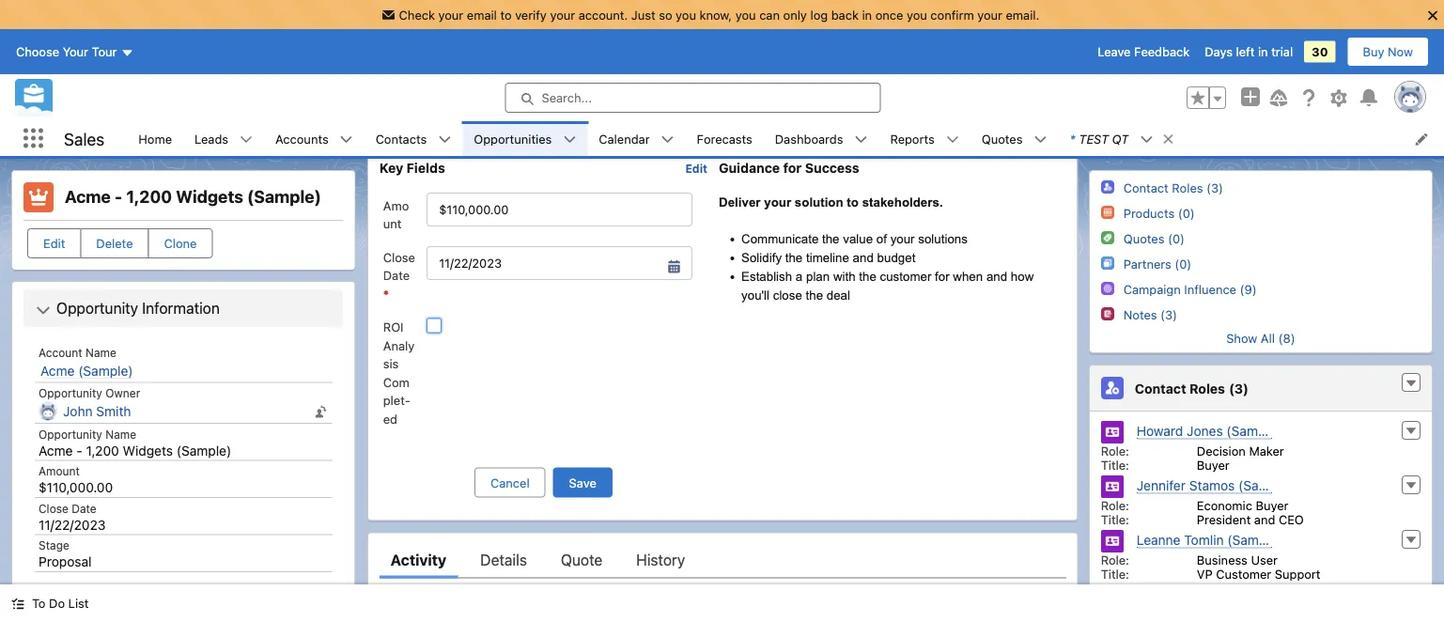 Task type: locate. For each thing, give the bounding box(es) containing it.
opportunity
[[56, 299, 138, 317], [39, 387, 102, 400], [39, 428, 102, 441]]

date up "11/22/2023"
[[72, 502, 97, 515]]

and inside contact roles element
[[1254, 512, 1276, 526]]

howard jones (sample) image
[[1101, 421, 1124, 444]]

list
[[68, 596, 89, 610]]

your left email
[[438, 8, 464, 22]]

role:
[[1101, 444, 1129, 458], [1101, 498, 1129, 512], [1101, 553, 1129, 567]]

contact
[[1124, 180, 1169, 195], [1135, 380, 1187, 396]]

analy
[[383, 338, 414, 352]]

contact for contact roles (3)
[[1135, 380, 1187, 396]]

reports list item
[[879, 121, 971, 156]]

leanne tomlin (sample)
[[1137, 532, 1282, 547]]

1 horizontal spatial widgets
[[176, 187, 243, 207]]

1 vertical spatial date
[[72, 502, 97, 515]]

1 vertical spatial role:
[[1101, 498, 1129, 512]]

text default image inside list item
[[1140, 133, 1153, 146]]

title: up leanne tomlin (sample) icon
[[1101, 512, 1129, 526]]

text default image right quotes
[[1034, 133, 1047, 146]]

contact roles image
[[1101, 180, 1114, 194]]

name for -
[[105, 428, 136, 441]]

1 vertical spatial in
[[1258, 45, 1268, 59]]

close up "11/22/2023"
[[39, 502, 68, 515]]

title: down leanne tomlin (sample) icon
[[1101, 567, 1129, 581]]

1 horizontal spatial *
[[1070, 132, 1075, 146]]

0 horizontal spatial close
[[39, 502, 68, 515]]

0 vertical spatial buyer
[[1197, 458, 1230, 472]]

2 role: from the top
[[1101, 498, 1129, 512]]

0 vertical spatial name
[[86, 346, 116, 359]]

1 horizontal spatial in
[[1258, 45, 1268, 59]]

1 vertical spatial acme
[[40, 363, 75, 378]]

opportunities list item
[[463, 121, 588, 156]]

list
[[127, 121, 1444, 156]]

1 horizontal spatial you
[[736, 8, 756, 22]]

widgets down 'smith'
[[123, 443, 173, 458]]

opportunity up account name acme (sample)
[[56, 299, 138, 317]]

campaign
[[1124, 282, 1181, 296]]

success
[[805, 160, 859, 175]]

your down guidance for success
[[764, 194, 791, 208]]

your
[[438, 8, 464, 22], [550, 8, 575, 22], [978, 8, 1003, 22], [764, 194, 791, 208], [890, 231, 914, 245]]

text default image up account
[[36, 303, 51, 318]]

1,200 down "john smith" link
[[86, 443, 119, 458]]

title:
[[1101, 458, 1129, 472], [1101, 512, 1129, 526], [1101, 567, 1129, 581]]

once
[[876, 8, 903, 22]]

and left "ceo"
[[1254, 512, 1276, 526]]

leave feedback link
[[1098, 45, 1190, 59]]

opportunity information button
[[27, 293, 339, 323]]

text default image right accounts
[[340, 133, 353, 146]]

edit down forecasts link
[[685, 162, 707, 175]]

0 vertical spatial contact
[[1124, 180, 1169, 195]]

0 vertical spatial edit
[[685, 162, 707, 175]]

contact roles (3)
[[1124, 180, 1223, 195]]

0 horizontal spatial and
[[852, 250, 873, 264]]

in right back
[[862, 8, 872, 22]]

-
[[115, 187, 122, 207], [76, 443, 82, 458]]

* left "test"
[[1070, 132, 1075, 146]]

text default image inside contacts list item
[[438, 133, 451, 146]]

0 horizontal spatial date
[[72, 502, 97, 515]]

1 horizontal spatial for
[[935, 269, 949, 283]]

role: up leanne tomlin (sample) icon
[[1101, 498, 1129, 512]]

in right left
[[1258, 45, 1268, 59]]

0 horizontal spatial to
[[500, 8, 512, 22]]

(sample) inside opportunity name acme - 1,200 widgets (sample) amount $110,000.00 close date 11/22/2023 stage proposal
[[176, 443, 231, 458]]

1 vertical spatial and
[[986, 269, 1007, 283]]

1 vertical spatial contact
[[1135, 380, 1187, 396]]

ROI Analy sis Com plet ed checkbox
[[426, 317, 441, 332]]

1 vertical spatial -
[[76, 443, 82, 458]]

partners (0) link
[[1124, 257, 1192, 272]]

opportunity down "john"
[[39, 428, 102, 441]]

name up acme (sample) link
[[86, 346, 116, 359]]

cancel
[[490, 475, 529, 489]]

widgets up the 'clone' button
[[176, 187, 243, 207]]

3 title: from the top
[[1101, 567, 1129, 581]]

howard jones (sample) link
[[1137, 423, 1282, 439]]

test
[[1079, 132, 1109, 146]]

guidance for success
[[718, 160, 859, 175]]

text default image inside dashboards list item
[[855, 133, 868, 146]]

0 horizontal spatial -
[[76, 443, 82, 458]]

opportunity image
[[23, 182, 54, 212]]

acme right opportunity image
[[65, 187, 111, 207]]

1 vertical spatial edit
[[43, 236, 65, 250]]

buy
[[1363, 45, 1385, 59]]

buyer up stamos
[[1197, 458, 1230, 472]]

1 vertical spatial close
[[39, 502, 68, 515]]

acme inside opportunity name acme - 1,200 widgets (sample) amount $110,000.00 close date 11/22/2023 stage proposal
[[39, 443, 73, 458]]

2 vertical spatial acme
[[39, 443, 73, 458]]

date up roi on the bottom
[[383, 268, 409, 282]]

1 vertical spatial name
[[105, 428, 136, 441]]

1,200 up clone
[[126, 187, 172, 207]]

influence (9)
[[1184, 282, 1257, 296]]

for down the dashboards link
[[783, 160, 801, 175]]

ceo
[[1279, 512, 1304, 526]]

tab list containing activity
[[379, 540, 1065, 578]]

list item containing *
[[1059, 121, 1183, 156]]

1 vertical spatial 1,200
[[86, 443, 119, 458]]

com
[[383, 374, 409, 388]]

days left in trial
[[1205, 45, 1293, 59]]

jennifer stamos (sample) link
[[1137, 477, 1294, 494]]

3 you from the left
[[907, 8, 927, 22]]

check your email to verify your account. just so you know, you can only log back in once you confirm your email.
[[399, 8, 1040, 22]]

opportunity up "john"
[[39, 387, 102, 400]]

1,200 inside opportunity name acme - 1,200 widgets (sample) amount $110,000.00 close date 11/22/2023 stage proposal
[[86, 443, 119, 458]]

widgets
[[176, 187, 243, 207], [123, 443, 173, 458]]

text default image inside reports list item
[[946, 133, 959, 146]]

0 vertical spatial title:
[[1101, 458, 1129, 472]]

0 vertical spatial close
[[383, 249, 415, 263]]

1 horizontal spatial 1,200
[[126, 187, 172, 207]]

buyer right economic
[[1256, 498, 1289, 512]]

0 horizontal spatial you
[[676, 8, 696, 22]]

(8)
[[1279, 331, 1295, 345]]

products image
[[1101, 206, 1114, 219]]

None text field
[[426, 245, 692, 279]]

role: down jennifer stamos (sample) icon at right bottom
[[1101, 553, 1129, 567]]

1 vertical spatial opportunity
[[39, 387, 102, 400]]

to right email
[[500, 8, 512, 22]]

widgets inside opportunity name acme - 1,200 widgets (sample) amount $110,000.00 close date 11/22/2023 stage proposal
[[123, 443, 173, 458]]

text default image inside the opportunities list item
[[563, 133, 576, 146]]

business
[[1197, 553, 1248, 567]]

close
[[383, 249, 415, 263], [39, 502, 68, 515]]

in
[[862, 8, 872, 22], [1258, 45, 1268, 59]]

text default image for dashboards
[[855, 133, 868, 146]]

0 horizontal spatial 1,200
[[86, 443, 119, 458]]

save
[[569, 475, 596, 489]]

edit
[[685, 162, 707, 175], [43, 236, 65, 250]]

1 vertical spatial widgets
[[123, 443, 173, 458]]

3 role: from the top
[[1101, 553, 1129, 567]]

role: for jennifer
[[1101, 498, 1129, 512]]

2 vertical spatial opportunity
[[39, 428, 102, 441]]

opportunity for opportunity owner
[[39, 387, 102, 400]]

text default image for quotes
[[1034, 133, 1047, 146]]

your up budget
[[890, 231, 914, 245]]

do
[[49, 596, 65, 610]]

for inside communicate the value of your solutions solidify the timeline and budget establish a plan with the customer for when and how you'll close the deal
[[935, 269, 949, 283]]

1 title: from the top
[[1101, 458, 1129, 472]]

0 vertical spatial role:
[[1101, 444, 1129, 458]]

acme up "amount" on the bottom of page
[[39, 443, 73, 458]]

guidance
[[718, 160, 780, 175]]

1 horizontal spatial to
[[847, 194, 858, 208]]

account
[[39, 346, 82, 359]]

edit down opportunity image
[[43, 236, 65, 250]]

to for stakeholders.
[[847, 194, 858, 208]]

title: for howard
[[1101, 458, 1129, 472]]

text default image inside calendar list item
[[661, 133, 674, 146]]

stamos
[[1189, 477, 1235, 493]]

text default image inside opportunity information dropdown button
[[36, 303, 51, 318]]

leanne
[[1137, 532, 1181, 547]]

to for verify
[[500, 8, 512, 22]]

tab list
[[379, 540, 1065, 578]]

clone button
[[148, 228, 213, 258]]

text default image inside quotes list item
[[1034, 133, 1047, 146]]

2 vertical spatial role:
[[1101, 553, 1129, 567]]

2 title: from the top
[[1101, 512, 1129, 526]]

text default image for opportunities
[[563, 133, 576, 146]]

contacts link
[[364, 121, 438, 156]]

tour
[[92, 45, 117, 59]]

show all (8)
[[1226, 331, 1295, 345]]

deal
[[826, 288, 850, 302]]

contact up howard
[[1135, 380, 1187, 396]]

2 horizontal spatial you
[[907, 8, 927, 22]]

products (0)
[[1124, 206, 1195, 220]]

to right solution
[[847, 194, 858, 208]]

0 vertical spatial *
[[1070, 132, 1075, 146]]

text default image left to
[[11, 597, 24, 610]]

can
[[759, 8, 780, 22]]

2 horizontal spatial and
[[1254, 512, 1276, 526]]

text default image right qt
[[1140, 133, 1153, 146]]

0 horizontal spatial *
[[383, 286, 389, 300]]

customer
[[1216, 567, 1272, 581]]

0 horizontal spatial in
[[862, 8, 872, 22]]

campaign influence image
[[1101, 282, 1114, 295]]

1 vertical spatial *
[[383, 286, 389, 300]]

name inside account name acme (sample)
[[86, 346, 116, 359]]

acme for (sample)
[[40, 363, 75, 378]]

close
[[773, 288, 802, 302]]

and
[[852, 250, 873, 264], [986, 269, 1007, 283], [1254, 512, 1276, 526]]

opportunities link
[[463, 121, 563, 156]]

john
[[63, 404, 93, 419]]

close down unt
[[383, 249, 415, 263]]

text default image for reports
[[946, 133, 959, 146]]

acme inside account name acme (sample)
[[40, 363, 75, 378]]

name down 'smith'
[[105, 428, 136, 441]]

when
[[953, 269, 983, 283]]

close date *
[[383, 249, 415, 300]]

for left when
[[935, 269, 949, 283]]

jennifer stamos (sample) image
[[1101, 475, 1124, 498]]

economic buyer
[[1197, 498, 1289, 512]]

0 horizontal spatial edit
[[43, 236, 65, 250]]

1 horizontal spatial date
[[383, 268, 409, 282]]

ed
[[383, 393, 410, 425]]

text default image for accounts
[[340, 133, 353, 146]]

notes (3) link
[[1124, 307, 1177, 322]]

history
[[636, 550, 685, 568]]

0 vertical spatial for
[[783, 160, 801, 175]]

0 vertical spatial and
[[852, 250, 873, 264]]

role: up jennifer stamos (sample) icon at right bottom
[[1101, 444, 1129, 458]]

group
[[1187, 87, 1226, 109]]

acme down account
[[40, 363, 75, 378]]

0 vertical spatial date
[[383, 268, 409, 282]]

you right "once"
[[907, 8, 927, 22]]

buyer
[[1197, 458, 1230, 472], [1256, 498, 1289, 512]]

text default image inside 'accounts' list item
[[340, 133, 353, 146]]

name for (sample)
[[86, 346, 116, 359]]

quote link
[[560, 540, 602, 578]]

howard
[[1137, 423, 1183, 438]]

1 horizontal spatial buyer
[[1256, 498, 1289, 512]]

contact roles element
[[1089, 365, 1433, 620]]

vp customer support
[[1197, 567, 1321, 581]]

your left the email.
[[978, 8, 1003, 22]]

dashboards list item
[[764, 121, 879, 156]]

0 vertical spatial -
[[115, 187, 122, 207]]

you left can
[[736, 8, 756, 22]]

contact roles (3) link
[[1124, 180, 1223, 195]]

1 role: from the top
[[1101, 444, 1129, 458]]

contact for contact roles (3)
[[1124, 180, 1169, 195]]

so
[[659, 8, 672, 22]]

(3)
[[1229, 380, 1249, 396]]

and down the value
[[852, 250, 873, 264]]

text default image
[[1162, 133, 1175, 146], [240, 133, 253, 146], [438, 133, 451, 146], [563, 133, 576, 146], [661, 133, 674, 146], [855, 133, 868, 146], [1405, 377, 1418, 390]]

fields
[[406, 160, 445, 175]]

* inside list item
[[1070, 132, 1075, 146]]

1 horizontal spatial and
[[986, 269, 1007, 283]]

1 you from the left
[[676, 8, 696, 22]]

you right so
[[676, 8, 696, 22]]

jennifer stamos (sample)
[[1137, 477, 1294, 493]]

- up delete at the top of page
[[115, 187, 122, 207]]

for
[[783, 160, 801, 175], [935, 269, 949, 283]]

title: up jennifer stamos (sample) icon at right bottom
[[1101, 458, 1129, 472]]

quotes
[[982, 132, 1023, 146]]

0 vertical spatial to
[[500, 8, 512, 22]]

days
[[1205, 45, 1233, 59]]

contact up products (0)
[[1124, 180, 1169, 195]]

2 vertical spatial title:
[[1101, 567, 1129, 581]]

quotes list item
[[971, 121, 1059, 156]]

text default image right the reports
[[946, 133, 959, 146]]

opportunity inside dropdown button
[[56, 299, 138, 317]]

text default image
[[340, 133, 353, 146], [946, 133, 959, 146], [1034, 133, 1047, 146], [1140, 133, 1153, 146], [36, 303, 51, 318], [11, 597, 24, 610]]

0 horizontal spatial buyer
[[1197, 458, 1230, 472]]

1 vertical spatial to
[[847, 194, 858, 208]]

name inside opportunity name acme - 1,200 widgets (sample) amount $110,000.00 close date 11/22/2023 stage proposal
[[105, 428, 136, 441]]

2 vertical spatial and
[[1254, 512, 1276, 526]]

1 vertical spatial for
[[935, 269, 949, 283]]

* up roi on the bottom
[[383, 286, 389, 300]]

verify
[[515, 8, 547, 22]]

sales
[[64, 129, 105, 149]]

decision maker
[[1197, 444, 1284, 458]]

list item
[[1059, 121, 1183, 156]]

0 horizontal spatial widgets
[[123, 443, 173, 458]]

customer
[[880, 269, 931, 283]]

text default image inside leads list item
[[240, 133, 253, 146]]

and left the how
[[986, 269, 1007, 283]]

1 vertical spatial title:
[[1101, 512, 1129, 526]]

- up "amount" on the bottom of page
[[76, 443, 82, 458]]

0 vertical spatial opportunity
[[56, 299, 138, 317]]



Task type: describe. For each thing, give the bounding box(es) containing it.
the right with
[[859, 269, 876, 283]]

role: for leanne
[[1101, 553, 1129, 567]]

all
[[1261, 331, 1275, 345]]

quotes (0)
[[1124, 231, 1185, 245]]

dashboards
[[775, 132, 843, 146]]

text default image for leads
[[240, 133, 253, 146]]

your inside communicate the value of your solutions solidify the timeline and budget establish a plan with the customer for when and how you'll close the deal
[[890, 231, 914, 245]]

0 horizontal spatial for
[[783, 160, 801, 175]]

accounts
[[275, 132, 329, 146]]

buy now
[[1363, 45, 1413, 59]]

accounts link
[[264, 121, 340, 156]]

* inside close date *
[[383, 286, 389, 300]]

opportunity owner
[[39, 387, 140, 400]]

list containing home
[[127, 121, 1444, 156]]

1 horizontal spatial edit
[[685, 162, 707, 175]]

amount
[[39, 465, 80, 478]]

title: for jennifer
[[1101, 512, 1129, 526]]

choose your tour
[[16, 45, 117, 59]]

deliver
[[718, 194, 760, 208]]

2 you from the left
[[736, 8, 756, 22]]

maker
[[1249, 444, 1284, 458]]

delete
[[96, 236, 133, 250]]

1 horizontal spatial close
[[383, 249, 415, 263]]

home link
[[127, 121, 183, 156]]

leave
[[1098, 45, 1131, 59]]

text default image inside list item
[[1162, 133, 1175, 146]]

Amo unt text field
[[426, 192, 692, 226]]

partners (0)
[[1124, 257, 1192, 271]]

clone
[[164, 236, 197, 250]]

leads list item
[[183, 121, 264, 156]]

partners image
[[1101, 257, 1114, 270]]

edit button
[[27, 228, 81, 258]]

text default image inside 'to do list' button
[[11, 597, 24, 610]]

contact roles (3)
[[1135, 380, 1249, 396]]

dashboards link
[[764, 121, 855, 156]]

reports link
[[879, 121, 946, 156]]

confirm
[[931, 8, 974, 22]]

leanne tomlin (sample) link
[[1137, 532, 1282, 548]]

solidify
[[741, 250, 781, 264]]

date inside close date *
[[383, 268, 409, 282]]

unt
[[383, 216, 401, 230]]

communicate
[[741, 231, 818, 245]]

information
[[142, 299, 220, 317]]

the up a
[[785, 250, 802, 264]]

save button
[[553, 467, 612, 497]]

products (0) link
[[1124, 206, 1195, 221]]

buy now button
[[1347, 37, 1429, 67]]

date inside opportunity name acme - 1,200 widgets (sample) amount $110,000.00 close date 11/22/2023 stage proposal
[[72, 502, 97, 515]]

0 vertical spatial acme
[[65, 187, 111, 207]]

the down plan
[[805, 288, 823, 302]]

a
[[795, 269, 802, 283]]

campaign influence (9) link
[[1124, 282, 1257, 297]]

stage
[[39, 539, 69, 552]]

quote
[[560, 550, 602, 568]]

home
[[138, 132, 172, 146]]

leads link
[[183, 121, 240, 156]]

president
[[1197, 512, 1251, 526]]

your right the verify
[[550, 8, 575, 22]]

opportunity information
[[56, 299, 220, 317]]

proposal
[[39, 554, 92, 569]]

1 vertical spatial buyer
[[1256, 498, 1289, 512]]

opportunities
[[474, 132, 552, 146]]

value
[[843, 231, 873, 245]]

leanne tomlin (sample) image
[[1101, 530, 1124, 553]]

leads
[[195, 132, 228, 146]]

feedback
[[1134, 45, 1190, 59]]

just
[[631, 8, 656, 22]]

0 vertical spatial 1,200
[[126, 187, 172, 207]]

notes image
[[1101, 307, 1114, 321]]

close inside opportunity name acme - 1,200 widgets (sample) amount $110,000.00 close date 11/22/2023 stage proposal
[[39, 502, 68, 515]]

plan
[[806, 269, 829, 283]]

business user
[[1197, 553, 1278, 567]]

how
[[1010, 269, 1033, 283]]

opportunity name acme - 1,200 widgets (sample) amount $110,000.00 close date 11/22/2023 stage proposal
[[39, 428, 231, 569]]

user
[[1251, 553, 1278, 567]]

of
[[876, 231, 887, 245]]

show all (8) link
[[1226, 331, 1295, 345]]

0 vertical spatial widgets
[[176, 187, 243, 207]]

details
[[480, 550, 527, 568]]

0 vertical spatial in
[[862, 8, 872, 22]]

show
[[1226, 331, 1258, 345]]

opportunity inside opportunity name acme - 1,200 widgets (sample) amount $110,000.00 close date 11/22/2023 stage proposal
[[39, 428, 102, 441]]

to do list
[[32, 596, 89, 610]]

opportunity for opportunity information
[[56, 299, 138, 317]]

stakeholders.
[[862, 194, 943, 208]]

smith
[[96, 404, 131, 419]]

choose
[[16, 45, 59, 59]]

log
[[810, 8, 828, 22]]

account name acme (sample)
[[39, 346, 133, 378]]

text default image for contacts
[[438, 133, 451, 146]]

the up timeline
[[822, 231, 839, 245]]

contacts list item
[[364, 121, 463, 156]]

quotes image
[[1101, 231, 1114, 244]]

title: for leanne
[[1101, 567, 1129, 581]]

with
[[833, 269, 855, 283]]

account.
[[579, 8, 628, 22]]

delete button
[[80, 228, 149, 258]]

qt
[[1112, 132, 1129, 146]]

acme for -
[[39, 443, 73, 458]]

now
[[1388, 45, 1413, 59]]

quotes link
[[971, 121, 1034, 156]]

jones
[[1187, 423, 1223, 438]]

30
[[1312, 45, 1328, 59]]

calendar list item
[[588, 121, 686, 156]]

amo unt
[[383, 198, 409, 230]]

text default image for *
[[1140, 133, 1153, 146]]

cancel button
[[474, 467, 545, 497]]

details link
[[480, 540, 527, 578]]

solutions
[[918, 231, 967, 245]]

forecasts link
[[686, 121, 764, 156]]

(sample) inside account name acme (sample)
[[78, 363, 133, 378]]

text default image for calendar
[[661, 133, 674, 146]]

acme - 1,200 widgets (sample)
[[65, 187, 321, 207]]

1 horizontal spatial -
[[115, 187, 122, 207]]

edit inside button
[[43, 236, 65, 250]]

key fields
[[379, 160, 445, 175]]

- inside opportunity name acme - 1,200 widgets (sample) amount $110,000.00 close date 11/22/2023 stage proposal
[[76, 443, 82, 458]]

know,
[[700, 8, 732, 22]]

roles (3)
[[1172, 180, 1223, 195]]

role: for howard
[[1101, 444, 1129, 458]]

owner
[[105, 387, 140, 400]]

activity tab panel
[[379, 578, 1065, 622]]

accounts list item
[[264, 121, 364, 156]]

* test qt
[[1070, 132, 1129, 146]]

only
[[783, 8, 807, 22]]



Task type: vqa. For each thing, say whether or not it's contained in the screenshot.
Reason at the bottom
no



